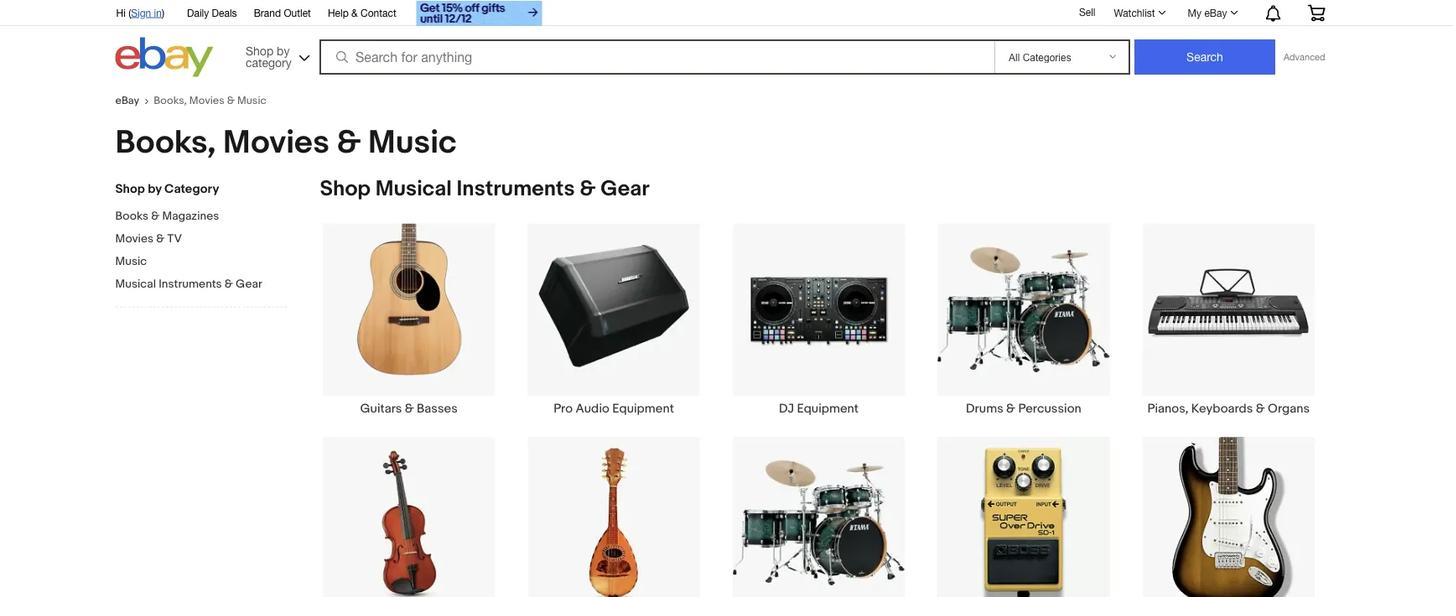 Task type: locate. For each thing, give the bounding box(es) containing it.
0 horizontal spatial shop
[[115, 182, 145, 197]]

1 vertical spatial ebay
[[115, 94, 139, 107]]

& inside 'link'
[[1006, 401, 1016, 416]]

1 vertical spatial instruments
[[159, 277, 222, 291]]

deals
[[212, 7, 237, 18]]

by down brand outlet link
[[277, 44, 290, 57]]

0 vertical spatial movies
[[189, 94, 225, 107]]

1 vertical spatial movies
[[223, 123, 329, 162]]

movies
[[189, 94, 225, 107], [223, 123, 329, 162], [115, 232, 154, 246]]

0 vertical spatial books,
[[154, 94, 187, 107]]

0 vertical spatial gear
[[601, 176, 650, 202]]

1 horizontal spatial music
[[237, 94, 267, 107]]

instruments
[[457, 176, 575, 202], [159, 277, 222, 291]]

0 horizontal spatial by
[[148, 182, 162, 197]]

shop inside shop by category
[[246, 44, 274, 57]]

0 vertical spatial by
[[277, 44, 290, 57]]

2 horizontal spatial shop
[[320, 176, 371, 202]]

&
[[351, 7, 358, 18], [227, 94, 235, 107], [337, 123, 361, 162], [580, 176, 596, 202], [151, 209, 160, 223], [156, 232, 165, 246], [225, 277, 233, 291], [405, 401, 414, 416], [1006, 401, 1016, 416], [1256, 401, 1265, 416]]

1 horizontal spatial gear
[[601, 176, 650, 202]]

shop
[[246, 44, 274, 57], [320, 176, 371, 202], [115, 182, 145, 197]]

0 horizontal spatial musical
[[115, 277, 156, 291]]

books,
[[154, 94, 187, 107], [115, 123, 216, 162]]

none submit inside "shop by category" "banner"
[[1135, 39, 1276, 75]]

drums & percussion link
[[921, 223, 1126, 416]]

0 vertical spatial music
[[237, 94, 267, 107]]

basses
[[417, 401, 458, 416]]

pianos,
[[1148, 401, 1189, 416]]

movies & tv link
[[115, 232, 275, 248]]

equipment
[[612, 401, 674, 416], [797, 401, 859, 416]]

by for category
[[148, 182, 162, 197]]

2 vertical spatial music
[[115, 255, 147, 269]]

ebay
[[1205, 7, 1227, 18], [115, 94, 139, 107]]

musical inside "books & magazines movies & tv music musical instruments & gear"
[[115, 277, 156, 291]]

guitars
[[360, 401, 402, 416]]

books & magazines movies & tv music musical instruments & gear
[[115, 209, 262, 291]]

daily deals
[[187, 7, 237, 18]]

my
[[1188, 7, 1202, 18]]

help & contact link
[[328, 4, 396, 23]]

0 horizontal spatial music
[[115, 255, 147, 269]]

1 vertical spatial music
[[368, 123, 457, 162]]

hi
[[116, 7, 126, 18]]

shop for shop by category
[[246, 44, 274, 57]]

0 horizontal spatial gear
[[236, 277, 262, 291]]

Search for anything text field
[[322, 41, 991, 73]]

equipment right the audio
[[612, 401, 674, 416]]

gear inside "books & magazines movies & tv music musical instruments & gear"
[[236, 277, 262, 291]]

shop by category banner
[[107, 0, 1338, 81]]

books, movies & music
[[154, 94, 267, 107], [115, 123, 457, 162]]

& inside "account" navigation
[[351, 7, 358, 18]]

sign
[[131, 7, 151, 18]]

None submit
[[1135, 39, 1276, 75]]

0 vertical spatial books, movies & music
[[154, 94, 267, 107]]

audio
[[576, 401, 610, 416]]

musical
[[375, 176, 452, 202], [115, 277, 156, 291]]

magazines
[[162, 209, 219, 223]]

1 vertical spatial gear
[[236, 277, 262, 291]]

equipment right dj
[[797, 401, 859, 416]]

books
[[115, 209, 148, 223]]

1 horizontal spatial shop
[[246, 44, 274, 57]]

1 vertical spatial by
[[148, 182, 162, 197]]

movies down books
[[115, 232, 154, 246]]

gear
[[601, 176, 650, 202], [236, 277, 262, 291]]

2 vertical spatial movies
[[115, 232, 154, 246]]

0 horizontal spatial equipment
[[612, 401, 674, 416]]

0 horizontal spatial ebay
[[115, 94, 139, 107]]

0 vertical spatial ebay
[[1205, 7, 1227, 18]]

shop by category button
[[238, 37, 314, 73]]

shop musical instruments & gear
[[320, 176, 650, 202]]

my ebay
[[1188, 7, 1227, 18]]

tv
[[167, 232, 182, 246]]

1 horizontal spatial by
[[277, 44, 290, 57]]

keyboards
[[1192, 401, 1253, 416]]

percussion
[[1018, 401, 1082, 416]]

my ebay link
[[1179, 3, 1246, 23]]

organs
[[1268, 401, 1310, 416]]

list
[[300, 223, 1338, 597]]

shop for shop musical instruments & gear
[[320, 176, 371, 202]]

movies down the category
[[223, 123, 329, 162]]

1 vertical spatial musical
[[115, 277, 156, 291]]

by up books
[[148, 182, 162, 197]]

music link
[[115, 255, 275, 270]]

music
[[237, 94, 267, 107], [368, 123, 457, 162], [115, 255, 147, 269]]

2 horizontal spatial music
[[368, 123, 457, 162]]

1 horizontal spatial ebay
[[1205, 7, 1227, 18]]

get an extra 15% off image
[[417, 1, 542, 26]]

0 vertical spatial instruments
[[457, 176, 575, 202]]

0 vertical spatial musical
[[375, 176, 452, 202]]

brand outlet link
[[254, 4, 311, 23]]

1 horizontal spatial musical
[[375, 176, 452, 202]]

movies right ebay link
[[189, 94, 225, 107]]

ebay inside "account" navigation
[[1205, 7, 1227, 18]]

1 horizontal spatial equipment
[[797, 401, 859, 416]]

by inside shop by category
[[277, 44, 290, 57]]

0 horizontal spatial instruments
[[159, 277, 222, 291]]

contact
[[361, 7, 396, 18]]

by
[[277, 44, 290, 57], [148, 182, 162, 197]]

music inside "books & magazines movies & tv music musical instruments & gear"
[[115, 255, 147, 269]]



Task type: vqa. For each thing, say whether or not it's contained in the screenshot.
the Zip or Postal Code text field
no



Task type: describe. For each thing, give the bounding box(es) containing it.
hi ( sign in )
[[116, 7, 164, 18]]

outlet
[[284, 7, 311, 18]]

pianos, keyboards & organs
[[1148, 401, 1310, 416]]

drums & percussion
[[966, 401, 1082, 416]]

category
[[246, 55, 292, 69]]

daily deals link
[[187, 4, 237, 23]]

shop by category
[[115, 182, 219, 197]]

books & magazines link
[[115, 209, 275, 225]]

(
[[128, 7, 131, 18]]

musical instruments & gear link
[[115, 277, 275, 293]]

sell link
[[1072, 6, 1103, 18]]

by for category
[[277, 44, 290, 57]]

guitars & basses link
[[307, 223, 511, 416]]

watchlist
[[1114, 7, 1155, 18]]

your shopping cart image
[[1307, 4, 1326, 21]]

movies inside "books & magazines movies & tv music musical instruments & gear"
[[115, 232, 154, 246]]

dj equipment
[[779, 401, 859, 416]]

shop by category
[[246, 44, 292, 69]]

guitars & basses
[[360, 401, 458, 416]]

list containing guitars & basses
[[300, 223, 1338, 597]]

help & contact
[[328, 7, 396, 18]]

dj
[[779, 401, 794, 416]]

1 equipment from the left
[[612, 401, 674, 416]]

pianos, keyboards & organs link
[[1126, 223, 1331, 416]]

1 vertical spatial books, movies & music
[[115, 123, 457, 162]]

sell
[[1079, 6, 1096, 18]]

)
[[162, 7, 164, 18]]

category
[[164, 182, 219, 197]]

daily
[[187, 7, 209, 18]]

pro audio equipment
[[554, 401, 674, 416]]

account navigation
[[107, 0, 1338, 28]]

advanced link
[[1276, 40, 1334, 74]]

sign in link
[[131, 7, 162, 18]]

advanced
[[1284, 52, 1325, 62]]

brand
[[254, 7, 281, 18]]

help
[[328, 7, 349, 18]]

shop for shop by category
[[115, 182, 145, 197]]

watchlist link
[[1105, 3, 1174, 23]]

instruments inside "books & magazines movies & tv music musical instruments & gear"
[[159, 277, 222, 291]]

pro
[[554, 401, 573, 416]]

brand outlet
[[254, 7, 311, 18]]

dj equipment link
[[716, 223, 921, 416]]

2 equipment from the left
[[797, 401, 859, 416]]

pro audio equipment link
[[511, 223, 716, 416]]

drums
[[966, 401, 1004, 416]]

ebay link
[[115, 94, 154, 107]]

1 vertical spatial books,
[[115, 123, 216, 162]]

1 horizontal spatial instruments
[[457, 176, 575, 202]]

in
[[154, 7, 162, 18]]



